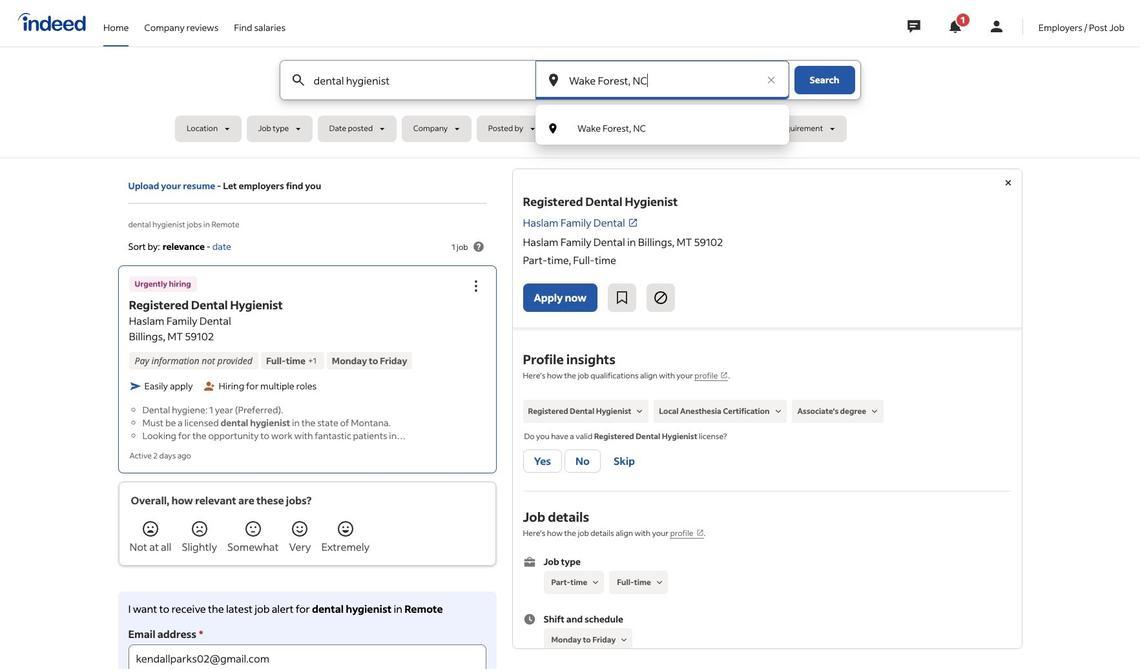 Task type: locate. For each thing, give the bounding box(es) containing it.
1 missing qualification image from the left
[[634, 406, 646, 417]]

None search field
[[175, 60, 965, 147]]

account image
[[989, 19, 1004, 34]]

1 horizontal spatial missing qualification image
[[869, 406, 881, 417]]

missing qualification image
[[634, 406, 646, 417], [869, 406, 881, 417]]

not interested image
[[653, 290, 668, 306]]

2 horizontal spatial missing preference image
[[654, 577, 665, 589]]

close job details image
[[1000, 175, 1016, 191]]

missing preference image
[[590, 577, 602, 589], [654, 577, 665, 589], [618, 634, 630, 646]]

0 horizontal spatial missing qualification image
[[634, 406, 646, 417]]

help icon image
[[471, 239, 486, 255]]

save this job image
[[614, 290, 630, 306]]

profile (opens in a new window) image
[[721, 371, 728, 379]]

search: Job title, keywords, or company text field
[[311, 61, 513, 99]]

Edit location text field
[[566, 61, 758, 99]]

pagination navigation
[[108, 560, 496, 591]]

None email field
[[128, 645, 486, 669]]



Task type: describe. For each thing, give the bounding box(es) containing it.
clear location input image
[[764, 74, 777, 87]]

1 horizontal spatial missing preference image
[[618, 634, 630, 646]]

haslam family dental (opens in a new tab) image
[[628, 218, 638, 228]]

job actions for registered dental hygienist is collapsed image
[[468, 279, 483, 294]]

2 missing qualification image from the left
[[869, 406, 881, 417]]

missing qualification image
[[772, 406, 784, 417]]

messages unread count 0 image
[[905, 14, 922, 39]]

job preferences (opens in a new window) image
[[696, 529, 704, 537]]

0 horizontal spatial missing preference image
[[590, 577, 602, 589]]



Task type: vqa. For each thing, say whether or not it's contained in the screenshot.
the right missing qualification icon
yes



